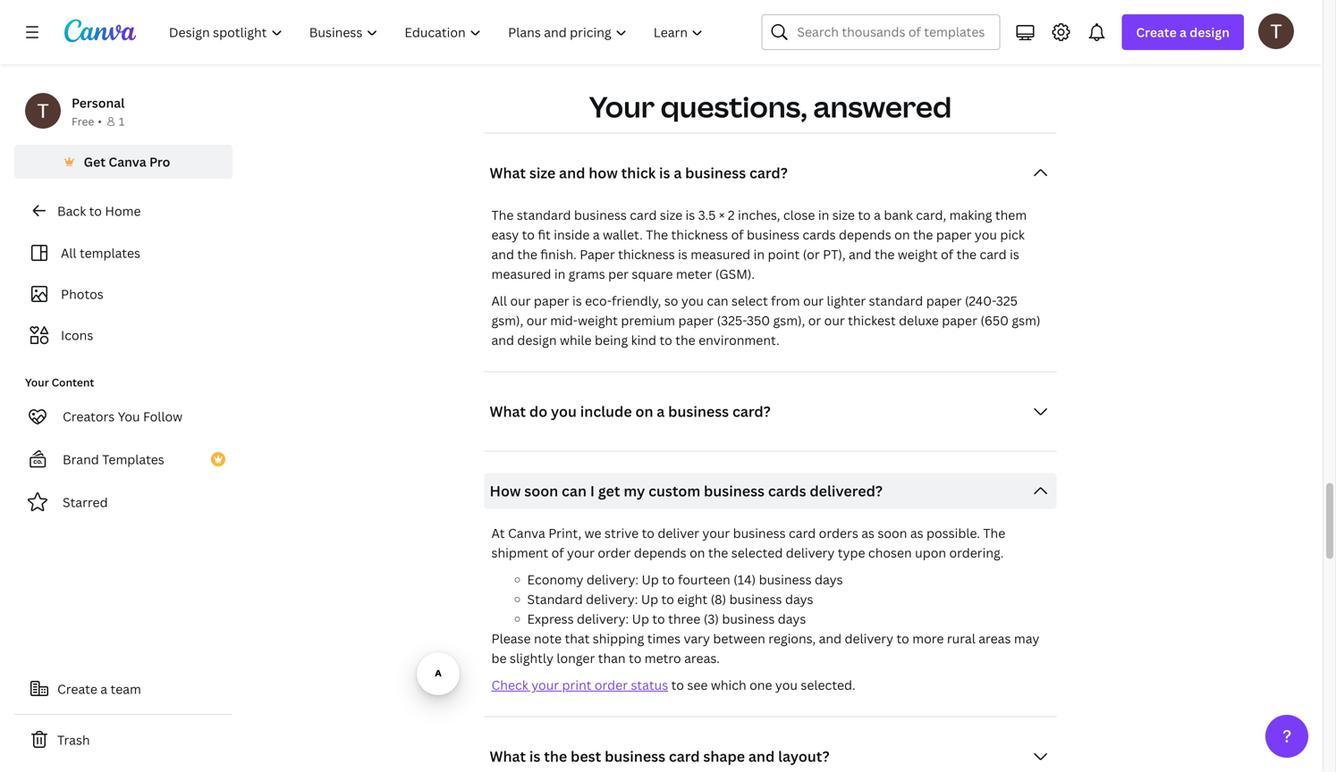 Task type: vqa. For each thing, say whether or not it's contained in the screenshot.
the leftmost The
yes



Task type: locate. For each thing, give the bounding box(es) containing it.
cards inside dropdown button
[[768, 482, 806, 501]]

all templates
[[61, 245, 140, 262]]

0 horizontal spatial of
[[551, 545, 564, 562]]

0 vertical spatial on
[[894, 226, 910, 243]]

them
[[995, 207, 1027, 224]]

size
[[529, 163, 556, 183], [660, 207, 682, 224], [832, 207, 855, 224]]

up up times
[[641, 591, 658, 608]]

1 horizontal spatial the
[[646, 226, 668, 243]]

rural
[[947, 631, 975, 648]]

my
[[624, 482, 645, 501]]

areas.
[[684, 650, 720, 667]]

1 vertical spatial design
[[517, 332, 557, 349]]

thickness down "3.5"
[[671, 226, 728, 243]]

cards
[[803, 226, 836, 243], [768, 482, 806, 501]]

terry turtle image
[[1258, 13, 1294, 49]]

the inside at canva print, we strive to deliver your business card orders as soon as possible. the shipment of your order depends on the selected delivery type chosen upon ordering.
[[983, 525, 1005, 542]]

create inside create a design dropdown button
[[1136, 24, 1177, 41]]

in
[[818, 207, 829, 224], [753, 246, 765, 263], [554, 266, 565, 283]]

1 horizontal spatial your
[[567, 545, 595, 562]]

what up easy
[[490, 163, 526, 183]]

canva for at
[[508, 525, 545, 542]]

a inside what size and how thick is a business card? "dropdown button"
[[674, 163, 682, 183]]

what down check
[[490, 747, 526, 766]]

the left 'best'
[[544, 747, 567, 766]]

you right do
[[551, 402, 577, 421]]

canva inside at canva print, we strive to deliver your business card orders as soon as possible. the shipment of your order depends on the selected delivery type chosen upon ordering.
[[508, 525, 545, 542]]

print,
[[548, 525, 581, 542]]

canva up shipment
[[508, 525, 545, 542]]

2 horizontal spatial your
[[702, 525, 730, 542]]

1 horizontal spatial all
[[491, 293, 507, 309]]

0 horizontal spatial on
[[635, 402, 653, 421]]

2 vertical spatial of
[[551, 545, 564, 562]]

our up or
[[803, 293, 824, 309]]

paper
[[936, 226, 972, 243], [534, 293, 569, 309], [926, 293, 962, 309], [678, 312, 714, 329], [942, 312, 977, 329]]

business up the selected
[[733, 525, 786, 542]]

bank
[[884, 207, 913, 224]]

1 vertical spatial measured
[[491, 266, 551, 283]]

None search field
[[761, 14, 1000, 50]]

days
[[815, 572, 843, 589], [785, 591, 813, 608], [778, 611, 806, 628]]

delivery inside economy delivery: up to fourteen (14) business days standard delivery: up to eight (8) business days express delivery: up to three (3) business days please note that shipping times vary between regions, and delivery to more rural areas may be slightly longer than to metro areas.
[[845, 631, 893, 648]]

select
[[732, 293, 768, 309]]

is left 'best'
[[529, 747, 540, 766]]

1 vertical spatial all
[[491, 293, 507, 309]]

the down making
[[956, 246, 977, 263]]

2 vertical spatial delivery:
[[577, 611, 629, 628]]

350
[[747, 312, 770, 329]]

2 vertical spatial on
[[690, 545, 705, 562]]

0 horizontal spatial standard
[[517, 207, 571, 224]]

1 horizontal spatial soon
[[878, 525, 907, 542]]

you right the so at the top of page
[[681, 293, 704, 309]]

all for all templates
[[61, 245, 76, 262]]

brand
[[63, 451, 99, 468]]

gsm), left mid-
[[491, 312, 523, 329]]

1 vertical spatial canva
[[508, 525, 545, 542]]

the right the 'kind' at the top left
[[675, 332, 695, 349]]

the inside dropdown button
[[544, 747, 567, 766]]

how soon can i get my custom business cards delivered? button
[[484, 474, 1057, 509]]

0 vertical spatial card?
[[749, 163, 788, 183]]

0 vertical spatial weight
[[898, 246, 938, 263]]

icons link
[[25, 318, 222, 352]]

card up wallet.
[[630, 207, 657, 224]]

depends down deliver
[[634, 545, 686, 562]]

0 vertical spatial create
[[1136, 24, 1177, 41]]

all for all our paper is eco-friendly, so you can select from our lighter standard paper (240-325 gsm), our mid-weight premium paper (325-350 gsm), or our thickest deluxe paper (650 gsm) and design while being kind to the environment.
[[491, 293, 507, 309]]

standard up fit
[[517, 207, 571, 224]]

1 horizontal spatial create
[[1136, 24, 1177, 41]]

the
[[913, 226, 933, 243], [517, 246, 537, 263], [875, 246, 895, 263], [956, 246, 977, 263], [675, 332, 695, 349], [708, 545, 728, 562], [544, 747, 567, 766]]

creators you follow link
[[14, 399, 233, 435]]

on inside at canva print, we strive to deliver your business card orders as soon as possible. the shipment of your order depends on the selected delivery type chosen upon ordering.
[[690, 545, 705, 562]]

thickness up square
[[618, 246, 675, 263]]

delivered?
[[810, 482, 883, 501]]

is inside what is the best business card shape and layout? dropdown button
[[529, 747, 540, 766]]

0 vertical spatial soon
[[524, 482, 558, 501]]

card left the shape at the right of the page
[[669, 747, 700, 766]]

a inside what do you include on a business card? dropdown button
[[657, 402, 665, 421]]

business up at canva print, we strive to deliver your business card orders as soon as possible. the shipment of your order depends on the selected delivery type chosen upon ordering.
[[704, 482, 765, 501]]

standard
[[517, 207, 571, 224], [869, 293, 923, 309]]

1 vertical spatial standard
[[869, 293, 923, 309]]

business
[[685, 163, 746, 183], [574, 207, 627, 224], [747, 226, 799, 243], [668, 402, 729, 421], [704, 482, 765, 501], [733, 525, 786, 542], [759, 572, 812, 589], [729, 591, 782, 608], [722, 611, 775, 628], [605, 747, 665, 766]]

0 vertical spatial what
[[490, 163, 526, 183]]

from
[[771, 293, 800, 309]]

1 vertical spatial create
[[57, 681, 97, 698]]

size up pt),
[[832, 207, 855, 224]]

of down the card,
[[941, 246, 953, 263]]

2 vertical spatial what
[[490, 747, 526, 766]]

1 vertical spatial of
[[941, 246, 953, 263]]

note
[[534, 631, 562, 648]]

1 horizontal spatial your
[[589, 87, 655, 126]]

to left fit
[[522, 226, 535, 243]]

meter
[[676, 266, 712, 283]]

one
[[749, 677, 772, 694]]

3.5
[[698, 207, 716, 224]]

a
[[1180, 24, 1187, 41], [674, 163, 682, 183], [874, 207, 881, 224], [593, 226, 600, 243], [657, 402, 665, 421], [100, 681, 107, 698]]

close
[[783, 207, 815, 224]]

to right strive
[[642, 525, 655, 542]]

can
[[707, 293, 728, 309], [562, 482, 587, 501]]

0 vertical spatial depends
[[839, 226, 891, 243]]

paper down the so at the top of page
[[678, 312, 714, 329]]

soon right how
[[524, 482, 558, 501]]

vary
[[684, 631, 710, 648]]

what is the best business card shape and layout? button
[[484, 739, 1057, 773]]

1 vertical spatial card?
[[732, 402, 771, 421]]

your left 'content'
[[25, 375, 49, 390]]

strive
[[605, 525, 639, 542]]

all inside all our paper is eco-friendly, so you can select from our lighter standard paper (240-325 gsm), our mid-weight premium paper (325-350 gsm), or our thickest deluxe paper (650 gsm) and design while being kind to the environment.
[[491, 293, 507, 309]]

0 horizontal spatial size
[[529, 163, 556, 183]]

depends inside at canva print, we strive to deliver your business card orders as soon as possible. the shipment of your order depends on the selected delivery type chosen upon ordering.
[[634, 545, 686, 562]]

delivery down orders
[[786, 545, 835, 562]]

1 horizontal spatial measured
[[691, 246, 750, 263]]

brand templates link
[[14, 442, 233, 478]]

your right deliver
[[702, 525, 730, 542]]

0 vertical spatial in
[[818, 207, 829, 224]]

the up fourteen on the bottom of page
[[708, 545, 728, 562]]

standard up deluxe at the right
[[869, 293, 923, 309]]

you down making
[[975, 226, 997, 243]]

thickness
[[671, 226, 728, 243], [618, 246, 675, 263]]

what size and how thick is a business card? button
[[484, 155, 1057, 191]]

is right the thick in the left top of the page
[[659, 163, 670, 183]]

1 vertical spatial soon
[[878, 525, 907, 542]]

design inside dropdown button
[[1190, 24, 1230, 41]]

you
[[975, 226, 997, 243], [681, 293, 704, 309], [551, 402, 577, 421], [775, 677, 798, 694]]

1 vertical spatial depends
[[634, 545, 686, 562]]

three
[[668, 611, 700, 628]]

the inside all our paper is eco-friendly, so you can select from our lighter standard paper (240-325 gsm), our mid-weight premium paper (325-350 gsm), or our thickest deluxe paper (650 gsm) and design while being kind to the environment.
[[675, 332, 695, 349]]

1 horizontal spatial gsm),
[[773, 312, 805, 329]]

you right "one"
[[775, 677, 798, 694]]

0 horizontal spatial create
[[57, 681, 97, 698]]

delivery left more
[[845, 631, 893, 648]]

business up the point
[[747, 226, 799, 243]]

(or
[[803, 246, 820, 263]]

or
[[808, 312, 821, 329]]

times
[[647, 631, 681, 648]]

0 horizontal spatial as
[[861, 525, 875, 542]]

business up ×
[[685, 163, 746, 183]]

to left the bank
[[858, 207, 871, 224]]

and inside all our paper is eco-friendly, so you can select from our lighter standard paper (240-325 gsm), our mid-weight premium paper (325-350 gsm), or our thickest deluxe paper (650 gsm) and design while being kind to the environment.
[[491, 332, 514, 349]]

0 horizontal spatial depends
[[634, 545, 686, 562]]

card inside dropdown button
[[669, 747, 700, 766]]

to left eight
[[661, 591, 674, 608]]

of down 2
[[731, 226, 744, 243]]

card
[[630, 207, 657, 224], [980, 246, 1007, 263], [789, 525, 816, 542], [669, 747, 700, 766]]

2 horizontal spatial on
[[894, 226, 910, 243]]

0 vertical spatial your
[[589, 87, 655, 126]]

business down the selected
[[759, 572, 812, 589]]

0 vertical spatial can
[[707, 293, 728, 309]]

2 what from the top
[[490, 402, 526, 421]]

Search search field
[[797, 15, 988, 49]]

get
[[598, 482, 620, 501]]

2 vertical spatial your
[[531, 677, 559, 694]]

on down the bank
[[894, 226, 910, 243]]

card? up inches,
[[749, 163, 788, 183]]

1 vertical spatial on
[[635, 402, 653, 421]]

canva left 'pro'
[[109, 153, 146, 170]]

0 vertical spatial cards
[[803, 226, 836, 243]]

in right close
[[818, 207, 829, 224]]

on right include
[[635, 402, 653, 421]]

your for your questions, answered
[[589, 87, 655, 126]]

your down slightly
[[531, 677, 559, 694]]

1 vertical spatial delivery
[[845, 631, 893, 648]]

as up upon
[[910, 525, 923, 542]]

1 horizontal spatial in
[[753, 246, 765, 263]]

what inside "dropdown button"
[[490, 163, 526, 183]]

1
[[119, 114, 125, 129]]

starred link
[[14, 485, 233, 520]]

is left "3.5"
[[685, 207, 695, 224]]

regions,
[[768, 631, 816, 648]]

order down than
[[595, 677, 628, 694]]

standard
[[527, 591, 583, 608]]

2 vertical spatial up
[[632, 611, 649, 628]]

•
[[98, 114, 102, 129]]

can left i on the bottom
[[562, 482, 587, 501]]

soon inside at canva print, we strive to deliver your business card orders as soon as possible. the shipment of your order depends on the selected delivery type chosen upon ordering.
[[878, 525, 907, 542]]

canva
[[109, 153, 146, 170], [508, 525, 545, 542]]

measured up (gsm).
[[691, 246, 750, 263]]

2 horizontal spatial the
[[983, 525, 1005, 542]]

you inside dropdown button
[[551, 402, 577, 421]]

a inside create a team button
[[100, 681, 107, 698]]

the up 'ordering.'
[[983, 525, 1005, 542]]

1 horizontal spatial depends
[[839, 226, 891, 243]]

the up easy
[[491, 207, 514, 224]]

and left while at the left of the page
[[491, 332, 514, 349]]

card,
[[916, 207, 946, 224]]

to right back
[[89, 203, 102, 220]]

to inside all our paper is eco-friendly, so you can select from our lighter standard paper (240-325 gsm), our mid-weight premium paper (325-350 gsm), or our thickest deluxe paper (650 gsm) and design while being kind to the environment.
[[659, 332, 672, 349]]

1 horizontal spatial on
[[690, 545, 705, 562]]

weight inside all our paper is eco-friendly, so you can select from our lighter standard paper (240-325 gsm), our mid-weight premium paper (325-350 gsm), or our thickest deluxe paper (650 gsm) and design while being kind to the environment.
[[578, 312, 618, 329]]

0 horizontal spatial design
[[517, 332, 557, 349]]

selected.
[[801, 677, 856, 694]]

0 horizontal spatial delivery
[[786, 545, 835, 562]]

paper inside the standard business card size is 3.5 × 2 inches, close in size to a bank card, making them easy to fit inside a wallet. the thickness of business cards depends on the paper you pick and the finish. paper thickness is measured in point (or pt), and the weight of the card is measured in grams per square meter (gsm).
[[936, 226, 972, 243]]

0 vertical spatial your
[[702, 525, 730, 542]]

cards left delivered?
[[768, 482, 806, 501]]

0 vertical spatial design
[[1190, 24, 1230, 41]]

slightly
[[510, 650, 553, 667]]

all down easy
[[491, 293, 507, 309]]

up left fourteen on the bottom of page
[[642, 572, 659, 589]]

depends inside the standard business card size is 3.5 × 2 inches, close in size to a bank card, making them easy to fit inside a wallet. the thickness of business cards depends on the paper you pick and the finish. paper thickness is measured in point (or pt), and the weight of the card is measured in grams per square meter (gsm).
[[839, 226, 891, 243]]

your up the thick in the left top of the page
[[589, 87, 655, 126]]

gsm), down the from
[[773, 312, 805, 329]]

0 horizontal spatial all
[[61, 245, 76, 262]]

soon up chosen
[[878, 525, 907, 542]]

see
[[687, 677, 708, 694]]

the right wallet.
[[646, 226, 668, 243]]

0 vertical spatial canva
[[109, 153, 146, 170]]

1 vertical spatial in
[[753, 246, 765, 263]]

2 horizontal spatial of
[[941, 246, 953, 263]]

cards up (or
[[803, 226, 836, 243]]

on inside the standard business card size is 3.5 × 2 inches, close in size to a bank card, making them easy to fit inside a wallet. the thickness of business cards depends on the paper you pick and the finish. paper thickness is measured in point (or pt), and the weight of the card is measured in grams per square meter (gsm).
[[894, 226, 910, 243]]

1 vertical spatial your
[[25, 375, 49, 390]]

can inside dropdown button
[[562, 482, 587, 501]]

card? down environment.
[[732, 402, 771, 421]]

per
[[608, 266, 629, 283]]

canva inside 'button'
[[109, 153, 146, 170]]

can up (325-
[[707, 293, 728, 309]]

0 horizontal spatial the
[[491, 207, 514, 224]]

1 horizontal spatial delivery
[[845, 631, 893, 648]]

0 horizontal spatial gsm),
[[491, 312, 523, 329]]

create for create a design
[[1136, 24, 1177, 41]]

fit
[[538, 226, 551, 243]]

0 horizontal spatial soon
[[524, 482, 558, 501]]

design left terry turtle icon
[[1190, 24, 1230, 41]]

size left "3.5"
[[660, 207, 682, 224]]

as up type
[[861, 525, 875, 542]]

our
[[510, 293, 531, 309], [803, 293, 824, 309], [526, 312, 547, 329], [824, 312, 845, 329]]

2 vertical spatial the
[[983, 525, 1005, 542]]

card inside at canva print, we strive to deliver your business card orders as soon as possible. the shipment of your order depends on the selected delivery type chosen upon ordering.
[[789, 525, 816, 542]]

easy
[[491, 226, 519, 243]]

0 horizontal spatial canva
[[109, 153, 146, 170]]

as
[[861, 525, 875, 542], [910, 525, 923, 542]]

your down "we"
[[567, 545, 595, 562]]

pick
[[1000, 226, 1025, 243]]

eco-
[[585, 293, 612, 309]]

a inside create a design dropdown button
[[1180, 24, 1187, 41]]

paper down making
[[936, 226, 972, 243]]

business up how soon can i get my custom business cards delivered?
[[668, 402, 729, 421]]

1 vertical spatial weight
[[578, 312, 618, 329]]

to up times
[[652, 611, 665, 628]]

0 vertical spatial delivery
[[786, 545, 835, 562]]

may
[[1014, 631, 1039, 648]]

3 what from the top
[[490, 747, 526, 766]]

our left mid-
[[526, 312, 547, 329]]

1 vertical spatial delivery:
[[586, 591, 638, 608]]

paper up deluxe at the right
[[926, 293, 962, 309]]

than
[[598, 650, 626, 667]]

0 horizontal spatial your
[[25, 375, 49, 390]]

templates
[[102, 451, 164, 468]]

is inside what size and how thick is a business card? "dropdown button"
[[659, 163, 670, 183]]

and inside what size and how thick is a business card? "dropdown button"
[[559, 163, 585, 183]]

1 horizontal spatial canva
[[508, 525, 545, 542]]

check your print order status link
[[491, 677, 668, 694]]

0 vertical spatial measured
[[691, 246, 750, 263]]

1 what from the top
[[490, 163, 526, 183]]

deluxe
[[899, 312, 939, 329]]

card left orders
[[789, 525, 816, 542]]

design down mid-
[[517, 332, 557, 349]]

size left how at the top of the page
[[529, 163, 556, 183]]

1 horizontal spatial weight
[[898, 246, 938, 263]]

1 horizontal spatial design
[[1190, 24, 1230, 41]]

soon inside dropdown button
[[524, 482, 558, 501]]

delivery:
[[586, 572, 639, 589], [586, 591, 638, 608], [577, 611, 629, 628]]

in left the point
[[753, 246, 765, 263]]

0 vertical spatial all
[[61, 245, 76, 262]]

up
[[642, 572, 659, 589], [641, 591, 658, 608], [632, 611, 649, 628]]

and left how at the top of the page
[[559, 163, 585, 183]]

more
[[912, 631, 944, 648]]

and
[[559, 163, 585, 183], [491, 246, 514, 263], [849, 246, 871, 263], [491, 332, 514, 349], [819, 631, 842, 648], [748, 747, 775, 766]]

0 vertical spatial order
[[598, 545, 631, 562]]

0 vertical spatial the
[[491, 207, 514, 224]]

back
[[57, 203, 86, 220]]

0 horizontal spatial weight
[[578, 312, 618, 329]]

0 horizontal spatial in
[[554, 266, 565, 283]]

and right regions, at the bottom of page
[[819, 631, 842, 648]]

1 horizontal spatial can
[[707, 293, 728, 309]]

up up shipping
[[632, 611, 649, 628]]

is left eco-
[[572, 293, 582, 309]]

0 vertical spatial of
[[731, 226, 744, 243]]

create inside create a team button
[[57, 681, 97, 698]]

the inside at canva print, we strive to deliver your business card orders as soon as possible. the shipment of your order depends on the selected delivery type chosen upon ordering.
[[708, 545, 728, 562]]

1 horizontal spatial standard
[[869, 293, 923, 309]]

you inside all our paper is eco-friendly, so you can select from our lighter standard paper (240-325 gsm), our mid-weight premium paper (325-350 gsm), or our thickest deluxe paper (650 gsm) and design while being kind to the environment.
[[681, 293, 704, 309]]

get canva pro button
[[14, 145, 233, 179]]

depends up pt),
[[839, 226, 891, 243]]

0 vertical spatial standard
[[517, 207, 571, 224]]

in down finish.
[[554, 266, 565, 283]]

1 vertical spatial what
[[490, 402, 526, 421]]



Task type: describe. For each thing, give the bounding box(es) containing it.
best
[[571, 747, 601, 766]]

create for create a team
[[57, 681, 97, 698]]

templates
[[80, 245, 140, 262]]

delivery inside at canva print, we strive to deliver your business card orders as soon as possible. the shipment of your order depends on the selected delivery type chosen upon ordering.
[[786, 545, 835, 562]]

orders
[[819, 525, 858, 542]]

what do you include on a business card? button
[[484, 394, 1057, 430]]

longer
[[557, 650, 595, 667]]

you inside the standard business card size is 3.5 × 2 inches, close in size to a bank card, making them easy to fit inside a wallet. the thickness of business cards depends on the paper you pick and the finish. paper thickness is measured in point (or pt), and the weight of the card is measured in grams per square meter (gsm).
[[975, 226, 997, 243]]

answered
[[813, 87, 952, 126]]

1 as from the left
[[861, 525, 875, 542]]

1 vertical spatial order
[[595, 677, 628, 694]]

being
[[595, 332, 628, 349]]

fourteen
[[678, 572, 730, 589]]

business inside "dropdown button"
[[685, 163, 746, 183]]

what do you include on a business card?
[[490, 402, 771, 421]]

metro
[[645, 650, 681, 667]]

upon
[[915, 545, 946, 562]]

how soon can i get my custom business cards delivered?
[[490, 482, 883, 501]]

brand templates
[[63, 451, 164, 468]]

pt),
[[823, 246, 846, 263]]

size inside "dropdown button"
[[529, 163, 556, 183]]

trash
[[57, 732, 90, 749]]

design inside all our paper is eco-friendly, so you can select from our lighter standard paper (240-325 gsm), our mid-weight premium paper (325-350 gsm), or our thickest deluxe paper (650 gsm) and design while being kind to the environment.
[[517, 332, 557, 349]]

starred
[[63, 494, 108, 511]]

thickest
[[848, 312, 896, 329]]

thick
[[621, 163, 656, 183]]

business up wallet.
[[574, 207, 627, 224]]

can inside all our paper is eco-friendly, so you can select from our lighter standard paper (240-325 gsm), our mid-weight premium paper (325-350 gsm), or our thickest deluxe paper (650 gsm) and design while being kind to the environment.
[[707, 293, 728, 309]]

all our paper is eco-friendly, so you can select from our lighter standard paper (240-325 gsm), our mid-weight premium paper (325-350 gsm), or our thickest deluxe paper (650 gsm) and design while being kind to the environment.
[[491, 293, 1040, 349]]

get
[[84, 153, 106, 170]]

follow
[[143, 408, 182, 425]]

1 horizontal spatial of
[[731, 226, 744, 243]]

shipment
[[491, 545, 548, 562]]

pro
[[149, 153, 170, 170]]

how
[[490, 482, 521, 501]]

cards inside the standard business card size is 3.5 × 2 inches, close in size to a bank card, making them easy to fit inside a wallet. the thickness of business cards depends on the paper you pick and the finish. paper thickness is measured in point (or pt), and the weight of the card is measured in grams per square meter (gsm).
[[803, 226, 836, 243]]

which
[[711, 677, 746, 694]]

card? inside "dropdown button"
[[749, 163, 788, 183]]

to left more
[[896, 631, 909, 648]]

1 vertical spatial thickness
[[618, 246, 675, 263]]

paper up mid-
[[534, 293, 569, 309]]

1 vertical spatial your
[[567, 545, 595, 562]]

0 horizontal spatial measured
[[491, 266, 551, 283]]

finish.
[[540, 246, 577, 263]]

we
[[584, 525, 601, 542]]

top level navigation element
[[157, 14, 718, 50]]

and inside economy delivery: up to fourteen (14) business days standard delivery: up to eight (8) business days express delivery: up to three (3) business days please note that shipping times vary between regions, and delivery to more rural areas may be slightly longer than to metro areas.
[[819, 631, 842, 648]]

business down (14)
[[729, 591, 782, 608]]

2 vertical spatial days
[[778, 611, 806, 628]]

what for what is the best business card shape and layout?
[[490, 747, 526, 766]]

making
[[949, 207, 992, 224]]

kind
[[631, 332, 656, 349]]

trash link
[[14, 723, 233, 758]]

deliver
[[658, 525, 699, 542]]

what size and how thick is a business card?
[[490, 163, 788, 183]]

areas
[[979, 631, 1011, 648]]

shape
[[703, 747, 745, 766]]

friendly,
[[612, 293, 661, 309]]

that
[[565, 631, 590, 648]]

print
[[562, 677, 592, 694]]

create a design
[[1136, 24, 1230, 41]]

0 vertical spatial thickness
[[671, 226, 728, 243]]

include
[[580, 402, 632, 421]]

standard inside all our paper is eco-friendly, so you can select from our lighter standard paper (240-325 gsm), our mid-weight premium paper (325-350 gsm), or our thickest deluxe paper (650 gsm) and design while being kind to the environment.
[[869, 293, 923, 309]]

economy
[[527, 572, 583, 589]]

what for what do you include on a business card?
[[490, 402, 526, 421]]

(325-
[[717, 312, 747, 329]]

2
[[728, 207, 735, 224]]

point
[[768, 246, 800, 263]]

and right pt),
[[849, 246, 871, 263]]

how to design and print your own business cards image
[[740, 0, 1336, 2]]

the down the card,
[[913, 226, 933, 243]]

please
[[491, 631, 531, 648]]

your for your content
[[25, 375, 49, 390]]

and down easy
[[491, 246, 514, 263]]

card? inside dropdown button
[[732, 402, 771, 421]]

(240-
[[965, 293, 996, 309]]

is inside all our paper is eco-friendly, so you can select from our lighter standard paper (240-325 gsm), our mid-weight premium paper (325-350 gsm), or our thickest deluxe paper (650 gsm) and design while being kind to the environment.
[[572, 293, 582, 309]]

paper
[[580, 246, 615, 263]]

free •
[[72, 114, 102, 129]]

do
[[529, 402, 547, 421]]

2 vertical spatial in
[[554, 266, 565, 283]]

(650
[[980, 312, 1009, 329]]

photos
[[61, 286, 103, 303]]

business up between
[[722, 611, 775, 628]]

team
[[110, 681, 141, 698]]

our down easy
[[510, 293, 531, 309]]

1 vertical spatial the
[[646, 226, 668, 243]]

wallet.
[[603, 226, 643, 243]]

express
[[527, 611, 574, 628]]

home
[[105, 203, 141, 220]]

grams
[[568, 266, 605, 283]]

custom
[[648, 482, 700, 501]]

is up the meter
[[678, 246, 688, 263]]

creators you follow
[[63, 408, 182, 425]]

how
[[589, 163, 618, 183]]

1 vertical spatial up
[[641, 591, 658, 608]]

1 gsm), from the left
[[491, 312, 523, 329]]

possible.
[[926, 525, 980, 542]]

the down the bank
[[875, 246, 895, 263]]

our right or
[[824, 312, 845, 329]]

ordering.
[[949, 545, 1004, 562]]

1 horizontal spatial size
[[660, 207, 682, 224]]

2 gsm), from the left
[[773, 312, 805, 329]]

at canva print, we strive to deliver your business card orders as soon as possible. the shipment of your order depends on the selected delivery type chosen upon ordering.
[[491, 525, 1007, 562]]

so
[[664, 293, 678, 309]]

and inside what is the best business card shape and layout? dropdown button
[[748, 747, 775, 766]]

is down the pick at the right of the page
[[1010, 246, 1019, 263]]

(gsm).
[[715, 266, 755, 283]]

on inside dropdown button
[[635, 402, 653, 421]]

personal
[[72, 94, 125, 111]]

business inside at canva print, we strive to deliver your business card orders as soon as possible. the shipment of your order depends on the selected delivery type chosen upon ordering.
[[733, 525, 786, 542]]

standard inside the standard business card size is 3.5 × 2 inches, close in size to a bank card, making them easy to fit inside a wallet. the thickness of business cards depends on the paper you pick and the finish. paper thickness is measured in point (or pt), and the weight of the card is measured in grams per square meter (gsm).
[[517, 207, 571, 224]]

you
[[118, 408, 140, 425]]

what is the best business card shape and layout?
[[490, 747, 830, 766]]

1 vertical spatial days
[[785, 591, 813, 608]]

environment.
[[699, 332, 780, 349]]

business inside dropdown button
[[704, 482, 765, 501]]

0 vertical spatial up
[[642, 572, 659, 589]]

2 as from the left
[[910, 525, 923, 542]]

the down easy
[[517, 246, 537, 263]]

gsm)
[[1012, 312, 1040, 329]]

0 vertical spatial delivery:
[[586, 572, 639, 589]]

2 horizontal spatial in
[[818, 207, 829, 224]]

to left fourteen on the bottom of page
[[662, 572, 675, 589]]

weight inside the standard business card size is 3.5 × 2 inches, close in size to a bank card, making them easy to fit inside a wallet. the thickness of business cards depends on the paper you pick and the finish. paper thickness is measured in point (or pt), and the weight of the card is measured in grams per square meter (gsm).
[[898, 246, 938, 263]]

all templates link
[[25, 236, 222, 270]]

inches,
[[738, 207, 780, 224]]

to right than
[[629, 650, 641, 667]]

to left see
[[671, 677, 684, 694]]

back to home link
[[14, 193, 233, 229]]

order inside at canva print, we strive to deliver your business card orders as soon as possible. the shipment of your order depends on the selected delivery type chosen upon ordering.
[[598, 545, 631, 562]]

the standard business card size is 3.5 × 2 inches, close in size to a bank card, making them easy to fit inside a wallet. the thickness of business cards depends on the paper you pick and the finish. paper thickness is measured in point (or pt), and the weight of the card is measured in grams per square meter (gsm).
[[491, 207, 1027, 283]]

be
[[491, 650, 507, 667]]

2 horizontal spatial size
[[832, 207, 855, 224]]

card down the pick at the right of the page
[[980, 246, 1007, 263]]

to inside at canva print, we strive to deliver your business card orders as soon as possible. the shipment of your order depends on the selected delivery type chosen upon ordering.
[[642, 525, 655, 542]]

check your print order status to see which one you selected.
[[491, 677, 856, 694]]

lighter
[[827, 293, 866, 309]]

0 horizontal spatial your
[[531, 677, 559, 694]]

business right 'best'
[[605, 747, 665, 766]]

shipping
[[593, 631, 644, 648]]

questions,
[[661, 87, 807, 126]]

eight
[[677, 591, 708, 608]]

canva for get
[[109, 153, 146, 170]]

paper down (240- on the right of the page
[[942, 312, 977, 329]]

while
[[560, 332, 592, 349]]

0 vertical spatial days
[[815, 572, 843, 589]]

what for what size and how thick is a business card?
[[490, 163, 526, 183]]

of inside at canva print, we strive to deliver your business card orders as soon as possible. the shipment of your order depends on the selected delivery type chosen upon ordering.
[[551, 545, 564, 562]]



